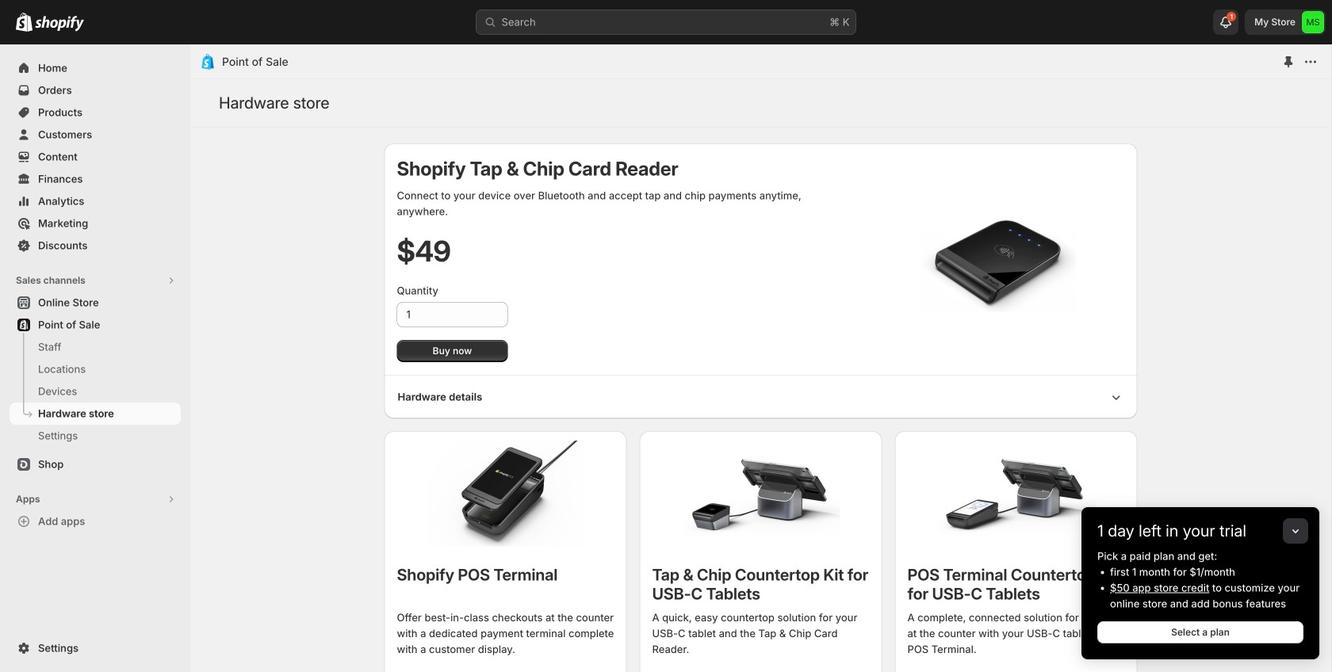 Task type: vqa. For each thing, say whether or not it's contained in the screenshot.
search countries text field
no



Task type: locate. For each thing, give the bounding box(es) containing it.
1 horizontal spatial shopify image
[[35, 16, 84, 32]]

fullscreen dialog
[[190, 44, 1331, 672]]

0 horizontal spatial shopify image
[[16, 12, 33, 32]]

my store image
[[1302, 11, 1324, 33]]

shopify image
[[16, 12, 33, 32], [35, 16, 84, 32]]



Task type: describe. For each thing, give the bounding box(es) containing it.
icon for point of sale image
[[200, 54, 216, 70]]



